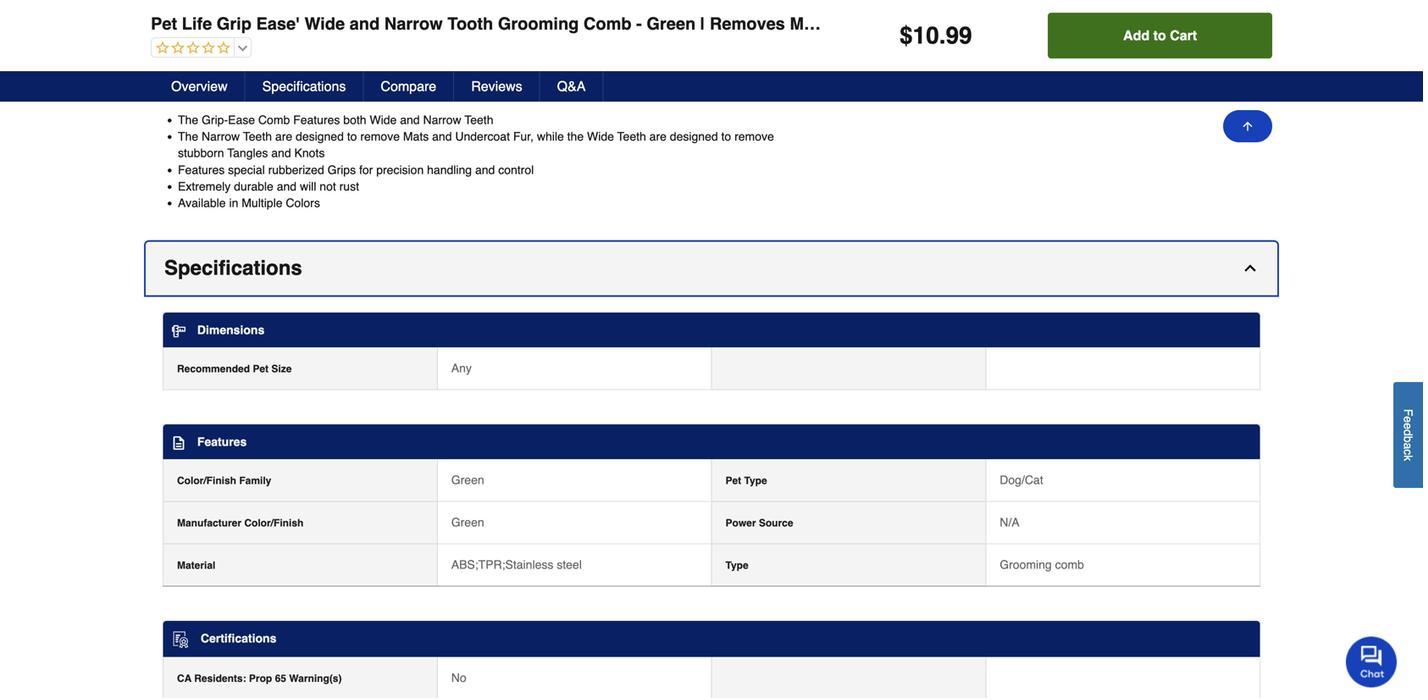 Task type: locate. For each thing, give the bounding box(es) containing it.
2 | from the left
[[998, 14, 1002, 33]]

2 e from the top
[[1402, 423, 1415, 429]]

pet for pet type
[[726, 475, 741, 487]]

2 vertical spatial green
[[451, 516, 484, 529]]

1 vertical spatial specifications
[[164, 256, 302, 280]]

1 horizontal spatial remove
[[735, 130, 774, 143]]

and right mats
[[432, 130, 452, 143]]

0 horizontal spatial pet
[[151, 14, 177, 33]]

2 horizontal spatial to
[[1154, 28, 1166, 43]]

0 horizontal spatial grips
[[328, 163, 356, 176]]

features
[[293, 113, 340, 127], [178, 163, 225, 176], [197, 435, 247, 449]]

0 horizontal spatial |
[[700, 14, 705, 33]]

0 horizontal spatial knots
[[294, 146, 325, 160]]

features left "both" at the top left
[[293, 113, 340, 127]]

comb right 'ease'
[[258, 113, 290, 127]]

2 horizontal spatial pet
[[726, 475, 741, 487]]

.
[[939, 22, 946, 49]]

narrow down "grip-"
[[202, 130, 240, 143]]

for up rust
[[359, 163, 373, 176]]

1 horizontal spatial wide
[[370, 113, 397, 127]]

durable
[[234, 180, 274, 193]]

comb left -
[[584, 14, 632, 33]]

0 vertical spatial wide
[[305, 14, 345, 33]]

0 horizontal spatial x
[[354, 41, 360, 54]]

pet up sizing
[[151, 14, 177, 33]]

0 vertical spatial specifications button
[[245, 71, 364, 102]]

the left "grip-"
[[178, 113, 198, 127]]

knots
[[945, 14, 993, 33], [294, 146, 325, 160]]

0 vertical spatial comb
[[584, 14, 632, 33]]

to
[[1154, 28, 1166, 43], [347, 130, 357, 143], [721, 130, 731, 143]]

narrow up mats
[[423, 113, 461, 127]]

1 vertical spatial the
[[178, 130, 198, 143]]

1 horizontal spatial to
[[721, 130, 731, 143]]

grooming comb
[[1000, 558, 1084, 571]]

1 vertical spatial green
[[451, 473, 484, 487]]

0 vertical spatial the
[[178, 113, 198, 127]]

and left 99
[[910, 14, 940, 33]]

0 horizontal spatial for
[[359, 163, 373, 176]]

type up power source
[[744, 475, 767, 487]]

1 vertical spatial pet
[[253, 363, 269, 375]]

features up color/finish family
[[197, 435, 247, 449]]

0 horizontal spatial x
[[191, 61, 199, 75]]

1 horizontal spatial color/finish
[[244, 517, 304, 529]]

1 horizontal spatial x
[[378, 41, 384, 54]]

1 x from the left
[[191, 61, 199, 75]]

1 vertical spatial type
[[726, 560, 749, 571]]

rubberized
[[1007, 14, 1099, 33]]

are right the
[[650, 130, 667, 143]]

1 vertical spatial knots
[[294, 146, 325, 160]]

dimensions image
[[172, 324, 186, 338]]

pet type
[[726, 475, 767, 487]]

green for dog/cat
[[451, 473, 484, 487]]

wide
[[305, 14, 345, 33], [370, 113, 397, 127], [587, 130, 614, 143]]

x
[[191, 61, 199, 75], [228, 61, 236, 75]]

1 vertical spatial color/finish
[[244, 517, 304, 529]]

0 vertical spatial pet
[[151, 14, 177, 33]]

2 horizontal spatial wide
[[587, 130, 614, 143]]

2 vertical spatial narrow
[[202, 130, 240, 143]]

grooming left comb
[[1000, 558, 1052, 571]]

dimensions:
[[207, 41, 286, 54]]

teeth
[[465, 113, 493, 127], [243, 130, 272, 143], [617, 130, 646, 143]]

and
[[350, 14, 380, 33], [910, 14, 940, 33], [400, 113, 420, 127], [432, 130, 452, 143], [271, 146, 291, 160], [475, 163, 495, 176], [277, 180, 297, 193]]

mats,
[[790, 14, 833, 33]]

1 horizontal spatial knots
[[945, 14, 993, 33]]

e up b
[[1402, 423, 1415, 429]]

tooth
[[448, 14, 493, 33]]

tangles
[[227, 146, 268, 160]]

the
[[178, 113, 198, 127], [178, 130, 198, 143]]

are
[[275, 130, 292, 143], [650, 130, 667, 143]]

color/finish up manufacturer
[[177, 475, 236, 487]]

specifications up the "dimensions"
[[164, 256, 302, 280]]

ca residents: prop 65 warning(s)
[[177, 673, 342, 684]]

features down stubborn
[[178, 163, 225, 176]]

f e e d b a c k
[[1402, 409, 1415, 461]]

e up the d
[[1402, 416, 1415, 423]]

10
[[913, 22, 939, 49]]

grip
[[217, 14, 252, 33]]

| left removes
[[700, 14, 705, 33]]

add to cart button
[[1048, 13, 1272, 58]]

1 vertical spatial grooming
[[1000, 558, 1052, 571]]

0 vertical spatial knots
[[945, 14, 993, 33]]

comb
[[584, 14, 632, 33], [258, 113, 290, 127]]

are up the rubberized
[[275, 130, 292, 143]]

abs;tpr;stainless steel
[[451, 558, 582, 571]]

mats
[[403, 130, 429, 143]]

0 vertical spatial grooming
[[498, 14, 579, 33]]

0 horizontal spatial color/finish
[[177, 475, 236, 487]]

0 vertical spatial type
[[744, 475, 767, 487]]

residents:
[[194, 673, 246, 684]]

1.98
[[202, 61, 225, 75]]

precision
[[376, 163, 424, 176]]

overview button
[[154, 71, 245, 102]]

any
[[451, 361, 472, 375]]

teeth up "tangles"
[[243, 130, 272, 143]]

l
[[345, 41, 351, 54]]

knots up the rubberized
[[294, 146, 325, 160]]

while
[[537, 130, 564, 143]]

x right 1.98
[[228, 61, 236, 75]]

x right 7.28 at the top left of the page
[[191, 61, 199, 75]]

power source
[[726, 517, 793, 529]]

manufacturer color/finish
[[177, 517, 304, 529]]

and left control
[[475, 163, 495, 176]]

1 horizontal spatial pet
[[253, 363, 269, 375]]

and down the rubberized
[[277, 180, 297, 193]]

narrow
[[384, 14, 443, 33], [423, 113, 461, 127], [202, 130, 240, 143]]

1 horizontal spatial are
[[650, 130, 667, 143]]

w
[[364, 41, 375, 54]]

the up stubborn
[[178, 130, 198, 143]]

wide up (inches)
[[305, 14, 345, 33]]

1 vertical spatial grips
[[328, 163, 356, 176]]

0 horizontal spatial wide
[[305, 14, 345, 33]]

wide right "both" at the top left
[[370, 113, 397, 127]]

for right add
[[1153, 14, 1176, 33]]

color/finish down family
[[244, 517, 304, 529]]

1 horizontal spatial x
[[228, 61, 236, 75]]

2 remove from the left
[[735, 130, 774, 143]]

1 horizontal spatial grooming
[[1000, 558, 1052, 571]]

7.28
[[164, 61, 187, 75]]

comb inside the grip-ease comb features both wide and narrow teeth the narrow teeth are designed to remove mats and undercoat fur, while the wide teeth are designed to remove stubborn tangles and knots features special rubberized grips for precision handling and control extremely durable and will not rust available in multiple colors
[[258, 113, 290, 127]]

2 vertical spatial pet
[[726, 475, 741, 487]]

x left h
[[378, 41, 384, 54]]

reviews
[[471, 78, 522, 94]]

designed
[[296, 130, 344, 143], [670, 130, 718, 143]]

teeth right the
[[617, 130, 646, 143]]

0 horizontal spatial teeth
[[243, 130, 272, 143]]

|
[[700, 14, 705, 33], [998, 14, 1002, 33]]

tangles,
[[838, 14, 905, 33]]

handling
[[427, 163, 472, 176]]

grips left cart
[[1104, 14, 1148, 33]]

2 vertical spatial wide
[[587, 130, 614, 143]]

x
[[354, 41, 360, 54], [378, 41, 384, 54]]

99
[[946, 22, 972, 49]]

0 horizontal spatial designed
[[296, 130, 344, 143]]

1 horizontal spatial |
[[998, 14, 1002, 33]]

knots inside the grip-ease comb features both wide and narrow teeth the narrow teeth are designed to remove mats and undercoat fur, while the wide teeth are designed to remove stubborn tangles and knots features special rubberized grips for precision handling and control extremely durable and will not rust available in multiple colors
[[294, 146, 325, 160]]

undercoat
[[455, 130, 510, 143]]

both
[[343, 113, 366, 127]]

chevron up image
[[1242, 260, 1259, 277]]

1 vertical spatial specifications button
[[146, 242, 1278, 295]]

for
[[1153, 14, 1176, 33], [359, 163, 373, 176]]

control
[[498, 163, 534, 176]]

1 the from the top
[[178, 113, 198, 127]]

1 remove from the left
[[360, 130, 400, 143]]

grips
[[1104, 14, 1148, 33], [328, 163, 356, 176]]

notes image
[[172, 436, 186, 450]]

recommended
[[177, 363, 250, 375]]

narrow up h
[[384, 14, 443, 33]]

family
[[239, 475, 271, 487]]

specifications down sizing dimensions: (inches) l x w x h 7.28 x 1.98 x 0.39
[[262, 78, 346, 94]]

grips inside the grip-ease comb features both wide and narrow teeth the narrow teeth are designed to remove mats and undercoat fur, while the wide teeth are designed to remove stubborn tangles and knots features special rubberized grips for precision handling and control extremely durable and will not rust available in multiple colors
[[328, 163, 356, 176]]

| right 99
[[998, 14, 1002, 33]]

1 horizontal spatial for
[[1153, 14, 1176, 33]]

wide right the
[[587, 130, 614, 143]]

0 horizontal spatial remove
[[360, 130, 400, 143]]

0 vertical spatial grips
[[1104, 14, 1148, 33]]

teeth up undercoat
[[465, 113, 493, 127]]

1 vertical spatial comb
[[258, 113, 290, 127]]

pet up power
[[726, 475, 741, 487]]

a
[[1402, 442, 1415, 449]]

1 horizontal spatial designed
[[670, 130, 718, 143]]

0 horizontal spatial to
[[347, 130, 357, 143]]

grips up rust
[[328, 163, 356, 176]]

will
[[300, 180, 316, 193]]

and up w
[[350, 14, 380, 33]]

f
[[1402, 409, 1415, 416]]

pet left size
[[253, 363, 269, 375]]

grooming
[[498, 14, 579, 33], [1000, 558, 1052, 571]]

2 x from the left
[[228, 61, 236, 75]]

color/finish
[[177, 475, 236, 487], [244, 517, 304, 529]]

q&a button
[[540, 71, 604, 102]]

n/a
[[1000, 516, 1020, 529]]

type down power
[[726, 560, 749, 571]]

0 horizontal spatial comb
[[258, 113, 290, 127]]

0.39
[[240, 61, 263, 75]]

color/finish family
[[177, 475, 271, 487]]

add
[[1123, 28, 1150, 43]]

grooming right tooth
[[498, 14, 579, 33]]

1 | from the left
[[700, 14, 705, 33]]

colors
[[286, 196, 320, 210]]

pet life  grip ease' wide and narrow tooth grooming comb - green | removes mats, tangles, and knots | rubberized grips for precision control
[[151, 14, 1322, 33]]

remove
[[360, 130, 400, 143], [735, 130, 774, 143]]

0 horizontal spatial are
[[275, 130, 292, 143]]

manufacturer
[[177, 517, 241, 529]]

x right l
[[354, 41, 360, 54]]

1 vertical spatial for
[[359, 163, 373, 176]]

knots right the 10
[[945, 14, 993, 33]]



Task type: vqa. For each thing, say whether or not it's contained in the screenshot.
sizing
yes



Task type: describe. For each thing, give the bounding box(es) containing it.
the grip-ease comb features both wide and narrow teeth the narrow teeth are designed to remove mats and undercoat fur, while the wide teeth are designed to remove stubborn tangles and knots features special rubberized grips for precision handling and control extremely durable and will not rust available in multiple colors
[[178, 113, 774, 210]]

power
[[726, 517, 756, 529]]

zero stars image
[[152, 41, 230, 56]]

material
[[177, 560, 215, 571]]

comb
[[1055, 558, 1084, 571]]

$
[[900, 22, 913, 49]]

k
[[1402, 455, 1415, 461]]

1 designed from the left
[[296, 130, 344, 143]]

-
[[636, 14, 642, 33]]

d
[[1402, 429, 1415, 436]]

1 vertical spatial wide
[[370, 113, 397, 127]]

recommended pet size
[[177, 363, 292, 375]]

life
[[182, 14, 212, 33]]

compare button
[[364, 71, 454, 102]]

1 are from the left
[[275, 130, 292, 143]]

dimensions
[[197, 323, 265, 337]]

overview
[[171, 78, 228, 94]]

f e e d b a c k button
[[1394, 382, 1423, 488]]

warning(s)
[[289, 673, 342, 684]]

ease
[[228, 113, 255, 127]]

and up the rubberized
[[271, 146, 291, 160]]

1 horizontal spatial comb
[[584, 14, 632, 33]]

2 are from the left
[[650, 130, 667, 143]]

ca
[[177, 673, 192, 684]]

chat invite button image
[[1346, 636, 1398, 688]]

source
[[759, 517, 793, 529]]

0 vertical spatial features
[[293, 113, 340, 127]]

1 horizontal spatial grips
[[1104, 14, 1148, 33]]

extremely
[[178, 180, 231, 193]]

0 vertical spatial for
[[1153, 14, 1176, 33]]

add to cart
[[1123, 28, 1197, 43]]

abs;tpr;stainless
[[451, 558, 554, 571]]

0 horizontal spatial grooming
[[498, 14, 579, 33]]

2 x from the left
[[378, 41, 384, 54]]

0 vertical spatial color/finish
[[177, 475, 236, 487]]

1 vertical spatial features
[[178, 163, 225, 176]]

$ 10 . 99
[[900, 22, 972, 49]]

stubborn
[[178, 146, 224, 160]]

2 horizontal spatial teeth
[[617, 130, 646, 143]]

steel
[[557, 558, 582, 571]]

sizing dimensions: (inches) l x w x h 7.28 x 1.98 x 0.39
[[164, 41, 396, 75]]

not
[[320, 180, 336, 193]]

precision
[[1180, 14, 1257, 33]]

0 vertical spatial narrow
[[384, 14, 443, 33]]

grip-
[[202, 113, 228, 127]]

green for n/a
[[451, 516, 484, 529]]

1 vertical spatial narrow
[[423, 113, 461, 127]]

2 designed from the left
[[670, 130, 718, 143]]

fur,
[[513, 130, 534, 143]]

(inches)
[[289, 41, 342, 54]]

prop
[[249, 673, 272, 684]]

c
[[1402, 449, 1415, 455]]

b
[[1402, 436, 1415, 442]]

pet for pet life  grip ease' wide and narrow tooth grooming comb - green | removes mats, tangles, and knots | rubberized grips for precision control
[[151, 14, 177, 33]]

q&a
[[557, 78, 586, 94]]

control
[[1261, 14, 1322, 33]]

dog/cat
[[1000, 473, 1043, 487]]

for inside the grip-ease comb features both wide and narrow teeth the narrow teeth are designed to remove mats and undercoat fur, while the wide teeth are designed to remove stubborn tangles and knots features special rubberized grips for precision handling and control extremely durable and will not rust available in multiple colors
[[359, 163, 373, 176]]

multiple
[[242, 196, 283, 210]]

and up mats
[[400, 113, 420, 127]]

2 the from the top
[[178, 130, 198, 143]]

special
[[228, 163, 265, 176]]

size
[[271, 363, 292, 375]]

ease'
[[256, 14, 300, 33]]

2 vertical spatial features
[[197, 435, 247, 449]]

reviews button
[[454, 71, 540, 102]]

rubberized
[[268, 163, 324, 176]]

cart
[[1170, 28, 1197, 43]]

to inside add to cart 'button'
[[1154, 28, 1166, 43]]

available
[[178, 196, 226, 210]]

0 vertical spatial green
[[647, 14, 696, 33]]

removes
[[710, 14, 785, 33]]

in
[[229, 196, 238, 210]]

sizing
[[164, 41, 204, 54]]

1 horizontal spatial teeth
[[465, 113, 493, 127]]

1 x from the left
[[354, 41, 360, 54]]

the
[[567, 130, 584, 143]]

65
[[275, 673, 286, 684]]

h
[[387, 41, 396, 54]]

arrow up image
[[1241, 119, 1255, 133]]

rust
[[339, 180, 359, 193]]

no
[[451, 671, 467, 684]]

compare
[[381, 78, 436, 94]]

1 e from the top
[[1402, 416, 1415, 423]]

certifications
[[201, 632, 276, 645]]

0 vertical spatial specifications
[[262, 78, 346, 94]]



